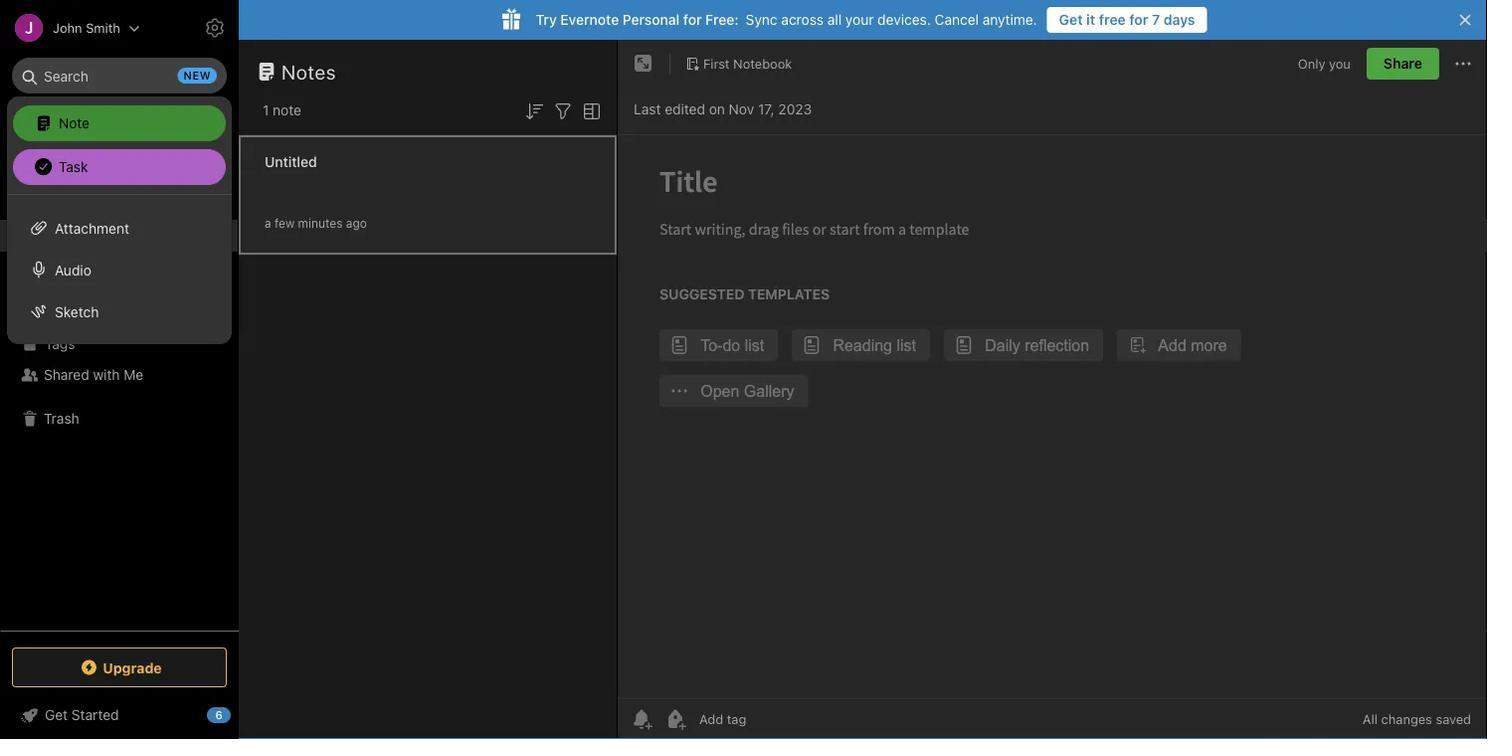 Task type: vqa. For each thing, say whether or not it's contained in the screenshot.
Only you
yes



Task type: describe. For each thing, give the bounding box(es) containing it.
expand note image
[[632, 52, 656, 76]]

get started
[[45, 707, 119, 723]]

1 horizontal spatial notes
[[282, 60, 336, 83]]

sketch button
[[7, 291, 232, 332]]

notes link
[[0, 220, 238, 252]]

share button
[[1367, 48, 1440, 80]]

ago
[[346, 216, 367, 230]]

audio button
[[7, 249, 232, 291]]

with
[[93, 367, 120, 383]]

upgrade button
[[12, 648, 227, 688]]

tree containing home
[[0, 156, 239, 630]]

More actions field
[[1452, 48, 1476, 80]]

for for 7
[[1130, 11, 1149, 28]]

tasks
[[44, 259, 80, 276]]

on
[[709, 101, 725, 117]]

get for get it free for 7 days
[[1059, 11, 1083, 28]]

personal
[[623, 11, 680, 28]]

evernote
[[561, 11, 619, 28]]

try
[[536, 11, 557, 28]]

tasks button
[[0, 252, 238, 284]]

2023
[[778, 101, 812, 117]]

minutes
[[298, 216, 343, 230]]

audio
[[55, 261, 91, 278]]

all
[[828, 11, 842, 28]]

share
[[1384, 55, 1423, 72]]

Help and Learning task checklist field
[[0, 699, 239, 731]]

your
[[846, 11, 874, 28]]

attachment button
[[7, 207, 232, 249]]

you
[[1329, 56, 1351, 71]]

started
[[72, 707, 119, 723]]

trash
[[44, 410, 79, 427]]

note
[[273, 102, 301, 118]]

1 note
[[263, 102, 301, 118]]

devices.
[[878, 11, 931, 28]]

saved
[[1436, 712, 1472, 727]]

add a reminder image
[[630, 707, 654, 731]]

first notebook
[[703, 56, 792, 71]]

try evernote personal for free: sync across all your devices. cancel anytime.
[[536, 11, 1037, 28]]

expand notebooks image
[[5, 303, 21, 319]]

last edited on nov 17, 2023
[[634, 101, 812, 117]]

sketch
[[55, 303, 99, 320]]

home
[[44, 164, 82, 180]]

task button
[[13, 149, 226, 185]]

get for get started
[[45, 707, 68, 723]]

last
[[634, 101, 661, 117]]

tags button
[[0, 327, 238, 359]]

free
[[1099, 11, 1126, 28]]

upgrade
[[103, 659, 162, 676]]

task
[[59, 158, 88, 174]]

get it free for 7 days
[[1059, 11, 1195, 28]]

home link
[[0, 156, 239, 188]]

click to collapse image
[[231, 702, 246, 726]]



Task type: locate. For each thing, give the bounding box(es) containing it.
it
[[1087, 11, 1096, 28]]

edited
[[665, 101, 705, 117]]

free:
[[706, 11, 739, 28]]

john
[[53, 20, 82, 35]]

settings image
[[203, 16, 227, 40]]

get left it
[[1059, 11, 1083, 28]]

get inside button
[[1059, 11, 1083, 28]]

note
[[59, 114, 90, 131]]

only you
[[1298, 56, 1351, 71]]

1 vertical spatial notes
[[44, 227, 82, 244]]

6
[[215, 709, 222, 722]]

for left free: at the top left of page
[[683, 11, 702, 28]]

attachment
[[55, 220, 129, 236]]

0 horizontal spatial for
[[683, 11, 702, 28]]

notes
[[282, 60, 336, 83], [44, 227, 82, 244]]

get left the started
[[45, 707, 68, 723]]

days
[[1164, 11, 1195, 28]]

a
[[265, 216, 271, 230]]

get inside "help and learning task checklist" field
[[45, 707, 68, 723]]

shared with me link
[[0, 359, 238, 391]]

add tag image
[[664, 707, 688, 731]]

View options field
[[575, 98, 604, 123]]

first notebook button
[[679, 50, 799, 78]]

0 horizontal spatial get
[[45, 707, 68, 723]]

0 vertical spatial get
[[1059, 11, 1083, 28]]

0 horizontal spatial notes
[[44, 227, 82, 244]]

new search field
[[26, 58, 217, 94]]

Add tag field
[[697, 711, 847, 728]]

7
[[1152, 11, 1160, 28]]

Add filters field
[[551, 98, 575, 123]]

2 for from the left
[[1130, 11, 1149, 28]]

1 vertical spatial get
[[45, 707, 68, 723]]

untitled
[[265, 154, 317, 170]]

smith
[[86, 20, 120, 35]]

tree
[[0, 156, 239, 630]]

for inside button
[[1130, 11, 1149, 28]]

note window element
[[618, 40, 1487, 739]]

more actions image
[[1452, 52, 1476, 76]]

for left 7
[[1130, 11, 1149, 28]]

Search text field
[[26, 58, 213, 94]]

few
[[275, 216, 295, 230]]

new
[[184, 69, 211, 82]]

1 horizontal spatial get
[[1059, 11, 1083, 28]]

anytime.
[[983, 11, 1037, 28]]

sync
[[746, 11, 778, 28]]

notes up tasks
[[44, 227, 82, 244]]

note creation menu element
[[13, 101, 226, 189]]

trash link
[[0, 403, 238, 435]]

only
[[1298, 56, 1326, 71]]

Account field
[[0, 8, 140, 48]]

tags
[[45, 335, 75, 351]]

note button
[[13, 105, 226, 141]]

a few minutes ago
[[265, 216, 367, 230]]

cancel
[[935, 11, 979, 28]]

across
[[781, 11, 824, 28]]

Sort options field
[[522, 98, 546, 123]]

0 vertical spatial notes
[[282, 60, 336, 83]]

me
[[124, 367, 144, 383]]

all
[[1363, 712, 1378, 727]]

all changes saved
[[1363, 712, 1472, 727]]

get it free for 7 days button
[[1047, 7, 1207, 33]]

for
[[683, 11, 702, 28], [1130, 11, 1149, 28]]

1 horizontal spatial for
[[1130, 11, 1149, 28]]

tooltip
[[481, 52, 588, 92]]

notes up note
[[282, 60, 336, 83]]

17,
[[758, 101, 775, 117]]

new button
[[12, 104, 227, 140]]

shared with me
[[44, 367, 144, 383]]

Note Editor text field
[[618, 135, 1487, 698]]

nov
[[729, 101, 754, 117]]

notebooks
[[45, 303, 115, 319]]

add filters image
[[551, 99, 575, 123]]

1
[[263, 102, 269, 118]]

first
[[703, 56, 730, 71]]

for for free:
[[683, 11, 702, 28]]

get
[[1059, 11, 1083, 28], [45, 707, 68, 723]]

changes
[[1382, 712, 1433, 727]]

new
[[44, 114, 72, 130]]

notebook
[[733, 56, 792, 71]]

1 for from the left
[[683, 11, 702, 28]]

john smith
[[53, 20, 120, 35]]

shared
[[44, 367, 89, 383]]

notebooks link
[[0, 295, 238, 327]]



